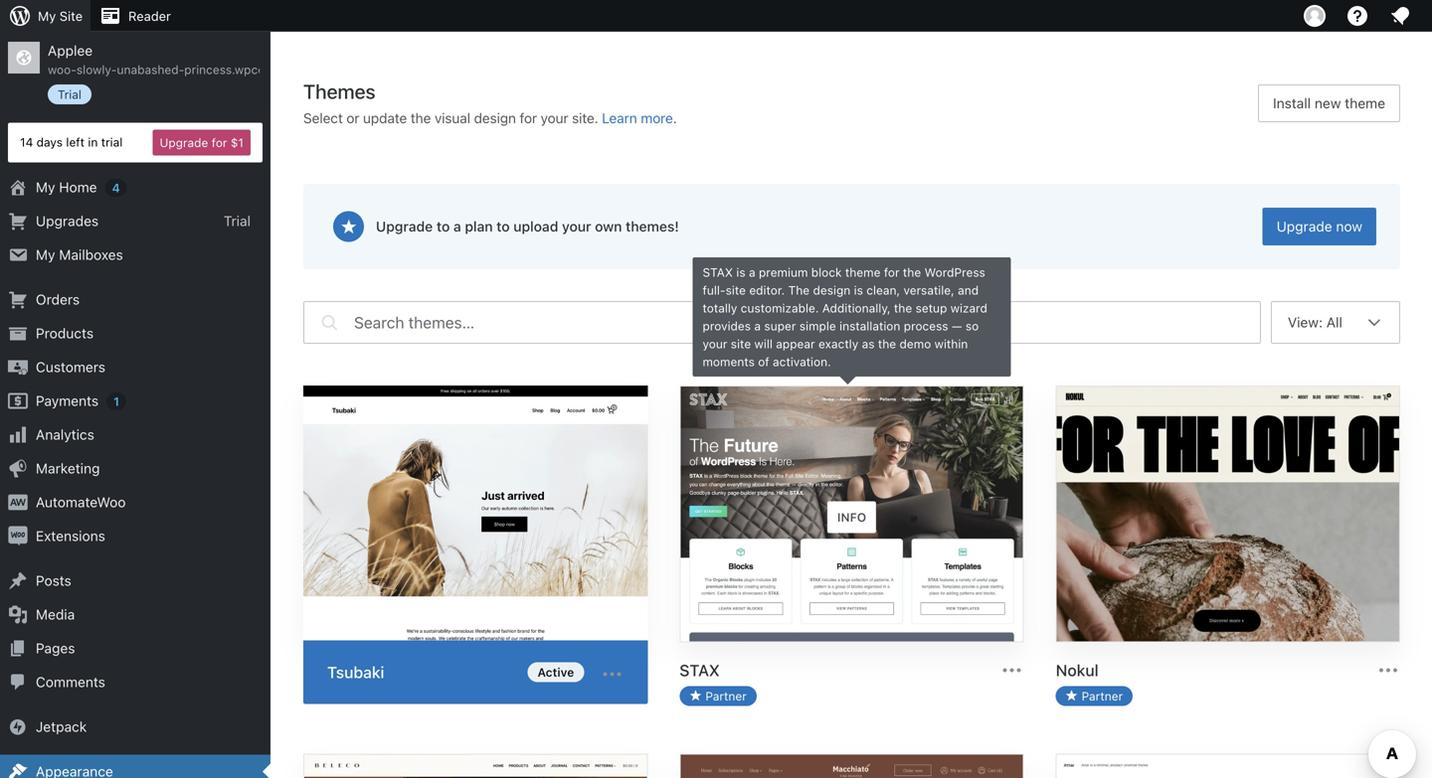 Task type: describe. For each thing, give the bounding box(es) containing it.
my site
[[38, 8, 83, 23]]

customers link
[[0, 351, 271, 384]]

stax is a premium block theme for the wordpress full-site editor. the design is clean, versatile, and totally customizable. additionally, the setup wizard provides a super simple installation process — so your site will appear exactly as the demo within moments of activation.
[[703, 266, 988, 369]]

install new theme link
[[1258, 85, 1400, 122]]

1
[[113, 395, 119, 409]]

simple
[[799, 319, 836, 333]]

for inside themes select or update the visual design for your site. learn more .
[[520, 110, 537, 126]]

img image for jetpack
[[8, 718, 28, 737]]

for $1
[[212, 136, 244, 150]]

versatile,
[[904, 283, 955, 297]]

analytics link
[[0, 418, 271, 452]]

the up the versatile,
[[903, 266, 921, 279]]

14 days left in trial
[[20, 135, 123, 149]]

themes!
[[626, 218, 679, 235]]

reader link
[[91, 0, 179, 32]]

home
[[59, 179, 97, 195]]

applee
[[48, 42, 93, 59]]

my mailboxes
[[36, 247, 123, 263]]

my for my home
[[36, 179, 55, 195]]

installation
[[840, 319, 900, 333]]

moments
[[703, 355, 755, 369]]

automatewoo
[[36, 494, 126, 511]]

customizable.
[[741, 301, 819, 315]]

premium
[[759, 266, 808, 279]]

as
[[862, 337, 875, 351]]

themes
[[303, 80, 376, 103]]

provides
[[703, 319, 751, 333]]

marketing link
[[0, 452, 271, 486]]

my site link
[[0, 0, 91, 32]]

1 vertical spatial your
[[562, 218, 591, 235]]

tsubaki puts the spotlight on your products and your customers.  this theme leverages woocommerce to provide you with intuitive product navigation and the patterns you need to master digital merchandising. image
[[303, 386, 648, 644]]

learn more link
[[602, 110, 673, 126]]

1 to from the left
[[437, 218, 450, 235]]

the right as
[[878, 337, 896, 351]]

orders
[[36, 291, 80, 308]]

my profile image
[[1304, 5, 1326, 27]]

comments
[[36, 674, 105, 691]]

0 vertical spatial site
[[726, 283, 746, 297]]

princess.wpcomstaging.com
[[184, 63, 344, 77]]

install
[[1273, 95, 1311, 111]]

nokul is a tasty block wordpress theme that will help your pastries and doughs take center stage and get the attention they deserve. thanks to nokul's seamless design, your website visitors will enjoy adding your products to cart and will keep coming back. image
[[1057, 387, 1399, 657]]

pages
[[36, 641, 75, 657]]

a for is
[[749, 266, 755, 279]]

will
[[754, 337, 773, 351]]

1 vertical spatial trial
[[224, 213, 251, 229]]

marketing
[[36, 460, 100, 477]]

super
[[764, 319, 796, 333]]

full-
[[703, 283, 726, 297]]

days
[[36, 135, 63, 149]]

appear
[[776, 337, 815, 351]]

woo-
[[48, 63, 76, 77]]

activation.
[[773, 355, 831, 369]]

img image for automatewoo
[[8, 493, 28, 513]]

active
[[538, 666, 574, 680]]

1 vertical spatial site
[[731, 337, 751, 351]]

new
[[1315, 95, 1341, 111]]

demo
[[900, 337, 931, 351]]

payments
[[36, 393, 99, 409]]

of
[[758, 355, 769, 369]]

customers
[[36, 359, 105, 375]]

4
[[112, 181, 120, 195]]

theme inside stax is a premium block theme for the wordpress full-site editor. the design is clean, versatile, and totally customizable. additionally, the setup wizard provides a super simple installation process — so your site will appear exactly as the demo within moments of activation.
[[845, 266, 881, 279]]

upgrade for $1 button
[[153, 130, 251, 156]]

update
[[363, 110, 407, 126]]

the
[[788, 283, 810, 297]]

applee woo-slowly-unabashed-princess.wpcomstaging.com
[[48, 42, 344, 77]]

stax is a premium block theme for the wordpress full-site editor. the design is clean, versatile, and totally customizable. additionally, the setup wizard provides a super simple installation process — so your site will appear exactly as the demo within moments of activation. tooltip
[[693, 258, 1011, 387]]

within
[[935, 337, 968, 351]]

analytics
[[36, 427, 94, 443]]

or
[[346, 110, 359, 126]]

block
[[811, 266, 842, 279]]

view:
[[1288, 314, 1323, 331]]

posts link
[[0, 564, 271, 598]]

nokul
[[1056, 661, 1099, 680]]

upgrade for upgrade for $1
[[160, 136, 208, 150]]

editor.
[[749, 283, 785, 297]]

slowly-
[[76, 63, 117, 77]]

the inside themes select or update the visual design for your site. learn more .
[[411, 110, 431, 126]]

partner for stax
[[705, 690, 747, 703]]

upgrade for $1
[[160, 136, 244, 150]]

jetpack link
[[0, 711, 271, 744]]

manage your notifications image
[[1388, 4, 1412, 28]]



Task type: locate. For each thing, give the bounding box(es) containing it.
0 horizontal spatial trial
[[58, 88, 81, 101]]

upgrade to a plan to upload your own themes!
[[376, 218, 679, 235]]

upgrade left plan
[[376, 218, 433, 235]]

1 vertical spatial upgrade
[[376, 218, 433, 235]]

upgrade now
[[1277, 218, 1363, 235]]

img image inside automatewoo link
[[8, 493, 28, 513]]

view: all
[[1288, 314, 1343, 331]]

2 partner button from the left
[[1056, 687, 1133, 706]]

and
[[958, 283, 979, 297]]

0 horizontal spatial design
[[474, 110, 516, 126]]

2 partner from the left
[[1082, 690, 1123, 703]]

in trial
[[88, 135, 123, 149]]

additionally,
[[822, 301, 891, 315]]

more options for theme nokul image
[[1377, 659, 1400, 683]]

partner
[[705, 690, 747, 703], [1082, 690, 1123, 703]]

products link
[[0, 317, 271, 351]]

pages link
[[0, 632, 271, 666]]

site up moments
[[731, 337, 751, 351]]

img image left automatewoo
[[8, 493, 28, 513]]

media link
[[0, 598, 271, 632]]

wordpress
[[925, 266, 985, 279]]

1 vertical spatial design
[[813, 283, 851, 297]]

wizard
[[951, 301, 988, 315]]

my for my site
[[38, 8, 56, 23]]

0 horizontal spatial theme
[[845, 266, 881, 279]]

my home
[[36, 179, 97, 195]]

setup
[[916, 301, 947, 315]]

img image left jetpack
[[8, 718, 28, 737]]

unabashed-
[[117, 63, 184, 77]]

img image left payments
[[8, 391, 28, 411]]

14
[[20, 135, 33, 149]]

a up 'editor.'
[[749, 266, 755, 279]]

0 horizontal spatial partner button
[[680, 687, 757, 706]]

all
[[1327, 314, 1343, 331]]

is
[[736, 266, 746, 279], [854, 283, 863, 297]]

stax inside stax is a premium block theme for the wordpress full-site editor. the design is clean, versatile, and totally customizable. additionally, the setup wizard provides a super simple installation process — so your site will appear exactly as the demo within moments of activation.
[[703, 266, 733, 279]]

select
[[303, 110, 343, 126]]

1 vertical spatial is
[[854, 283, 863, 297]]

is up additionally,
[[854, 283, 863, 297]]

img image for payments
[[8, 391, 28, 411]]

products
[[36, 325, 94, 342]]

my left home
[[36, 179, 55, 195]]

tsubaki
[[327, 663, 384, 682]]

view: all button
[[1271, 301, 1400, 463]]

img image inside extensions link
[[8, 527, 28, 547]]

2 to from the left
[[497, 218, 510, 235]]

theme right new
[[1345, 95, 1385, 111]]

a up will
[[754, 319, 761, 333]]

jetpack
[[36, 719, 87, 735]]

0 horizontal spatial is
[[736, 266, 746, 279]]

so
[[966, 319, 979, 333]]

trial down for $1
[[224, 213, 251, 229]]

attar is a minimal, product-oriented theme. image
[[1057, 755, 1399, 779]]

1 horizontal spatial partner
[[1082, 690, 1123, 703]]

1 horizontal spatial is
[[854, 283, 863, 297]]

comments link
[[0, 666, 271, 700]]

your down provides
[[703, 337, 727, 351]]

1 horizontal spatial trial
[[224, 213, 251, 229]]

upgrades
[[36, 213, 99, 229]]

0 vertical spatial is
[[736, 266, 746, 279]]

to left plan
[[437, 218, 450, 235]]

my down upgrades
[[36, 247, 55, 263]]

stax is a premium block theme for the wordpress full-site editor. the design is clean, versatile, and totally customizable. additionally, the setup wizard provides a super simple installation process — so your site will appear exactly as the demo within moments of activation. image
[[681, 387, 1023, 644]]

partner button for nokul
[[1056, 687, 1133, 706]]

0 vertical spatial a
[[453, 218, 461, 235]]

extensions link
[[0, 520, 271, 553]]

posts
[[36, 573, 71, 589]]

a for to
[[453, 218, 461, 235]]

1 vertical spatial stax
[[680, 661, 720, 680]]

img image left extensions
[[8, 527, 28, 547]]

site.
[[572, 110, 598, 126]]

1 partner from the left
[[705, 690, 747, 703]]

to
[[437, 218, 450, 235], [497, 218, 510, 235]]

media
[[36, 607, 75, 623]]

stax for stax is a premium block theme for the wordpress full-site editor. the design is clean, versatile, and totally customizable. additionally, the setup wizard provides a super simple installation process — so your site will appear exactly as the demo within moments of activation.
[[703, 266, 733, 279]]

theme
[[1345, 95, 1385, 111], [845, 266, 881, 279]]

totally
[[703, 301, 737, 315]]

theme up clean,
[[845, 266, 881, 279]]

1 horizontal spatial theme
[[1345, 95, 1385, 111]]

stax for stax
[[680, 661, 720, 680]]

1 horizontal spatial design
[[813, 283, 851, 297]]

orders link
[[0, 283, 271, 317]]

upgrade inside button
[[160, 136, 208, 150]]

1 partner button from the left
[[680, 687, 757, 706]]

.
[[673, 110, 677, 126]]

your left site.
[[541, 110, 568, 126]]

visual
[[435, 110, 470, 126]]

trial down woo-
[[58, 88, 81, 101]]

for inside stax is a premium block theme for the wordpress full-site editor. the design is clean, versatile, and totally customizable. additionally, the setup wizard provides a super simple installation process — so your site will appear exactly as the demo within moments of activation.
[[884, 266, 900, 279]]

None search field
[[303, 296, 1261, 349]]

1 horizontal spatial for
[[884, 266, 900, 279]]

open search image
[[317, 296, 342, 349]]

extensions
[[36, 528, 105, 545]]

upgrade for upgrade to a plan to upload your own themes!
[[376, 218, 433, 235]]

1 vertical spatial for
[[884, 266, 900, 279]]

1 vertical spatial my
[[36, 179, 55, 195]]

the down clean,
[[894, 301, 912, 315]]

1 img image from the top
[[8, 391, 28, 411]]

design inside themes select or update the visual design for your site. learn more .
[[474, 110, 516, 126]]

site
[[60, 8, 83, 23]]

design inside stax is a premium block theme for the wordpress full-site editor. the design is clean, versatile, and totally customizable. additionally, the setup wizard provides a super simple installation process — so your site will appear exactly as the demo within moments of activation.
[[813, 283, 851, 297]]

upload
[[514, 218, 558, 235]]

your
[[541, 110, 568, 126], [562, 218, 591, 235], [703, 337, 727, 351]]

1 vertical spatial theme
[[845, 266, 881, 279]]

img image
[[8, 391, 28, 411], [8, 493, 28, 513], [8, 527, 28, 547], [8, 718, 28, 737]]

your inside stax is a premium block theme for the wordpress full-site editor. the design is clean, versatile, and totally customizable. additionally, the setup wizard provides a super simple installation process — so your site will appear exactly as the demo within moments of activation.
[[703, 337, 727, 351]]

a left plan
[[453, 218, 461, 235]]

to right plan
[[497, 218, 510, 235]]

design
[[474, 110, 516, 126], [813, 283, 851, 297]]

design down block
[[813, 283, 851, 297]]

for
[[520, 110, 537, 126], [884, 266, 900, 279]]

left
[[66, 135, 85, 149]]

1 vertical spatial a
[[749, 266, 755, 279]]

my for my mailboxes
[[36, 247, 55, 263]]

stax
[[703, 266, 733, 279], [680, 661, 720, 680]]

my left site
[[38, 8, 56, 23]]

for left site.
[[520, 110, 537, 126]]

design right visual
[[474, 110, 516, 126]]

0 horizontal spatial partner
[[705, 690, 747, 703]]

img image inside "jetpack" link
[[8, 718, 28, 737]]

0 horizontal spatial upgrade
[[160, 136, 208, 150]]

stax up the full-
[[703, 266, 733, 279]]

1 horizontal spatial to
[[497, 218, 510, 235]]

mailboxes
[[59, 247, 123, 263]]

partner button for stax
[[680, 687, 757, 706]]

2 img image from the top
[[8, 493, 28, 513]]

plan
[[465, 218, 493, 235]]

2 vertical spatial a
[[754, 319, 761, 333]]

0 vertical spatial upgrade
[[160, 136, 208, 150]]

upgrade left for $1
[[160, 136, 208, 150]]

your left own
[[562, 218, 591, 235]]

—
[[952, 319, 962, 333]]

the macchiato theme is ideal for artisan storefronts. you offer exceptional products you make with care. showcase your products in a theme designed for stores with a smaller inventory that changes regularly. image
[[681, 755, 1023, 779]]

site up totally
[[726, 283, 746, 297]]

4 img image from the top
[[8, 718, 28, 737]]

upgrade now link
[[1263, 208, 1377, 246]]

0 vertical spatial your
[[541, 110, 568, 126]]

2 vertical spatial my
[[36, 247, 55, 263]]

0 horizontal spatial for
[[520, 110, 537, 126]]

clean,
[[867, 283, 900, 297]]

attract loyal customers to your personal-care brand with the lovely beleco theme for woocommerce. the minimal design of beleco has a subtle ambiance ideal for beauty and skincare products. image
[[304, 755, 647, 779]]

more options for theme tsubaki image
[[600, 663, 624, 687]]

trial
[[58, 88, 81, 101], [224, 213, 251, 229]]

learn more
[[602, 110, 673, 126]]

0 vertical spatial my
[[38, 8, 56, 23]]

your inside themes select or update the visual design for your site. learn more .
[[541, 110, 568, 126]]

img image for extensions
[[8, 527, 28, 547]]

own
[[595, 218, 622, 235]]

process
[[904, 319, 948, 333]]

a
[[453, 218, 461, 235], [749, 266, 755, 279], [754, 319, 761, 333]]

0 vertical spatial trial
[[58, 88, 81, 101]]

for up clean,
[[884, 266, 900, 279]]

is up totally
[[736, 266, 746, 279]]

my mailboxes link
[[0, 238, 271, 272]]

the left visual
[[411, 110, 431, 126]]

partner for nokul
[[1082, 690, 1123, 703]]

3 img image from the top
[[8, 527, 28, 547]]

0 vertical spatial for
[[520, 110, 537, 126]]

0 vertical spatial theme
[[1345, 95, 1385, 111]]

exactly
[[818, 337, 859, 351]]

themes select or update the visual design for your site. learn more .
[[303, 80, 677, 126]]

1 horizontal spatial upgrade
[[376, 218, 433, 235]]

0 vertical spatial design
[[474, 110, 516, 126]]

2 vertical spatial your
[[703, 337, 727, 351]]

0 horizontal spatial to
[[437, 218, 450, 235]]

reader
[[128, 8, 171, 23]]

more options for theme stax image
[[1000, 659, 1024, 683]]

1 horizontal spatial partner button
[[1056, 687, 1133, 706]]

0 vertical spatial stax
[[703, 266, 733, 279]]

help image
[[1346, 4, 1370, 28]]

stax right more options for theme tsubaki icon
[[680, 661, 720, 680]]



Task type: vqa. For each thing, say whether or not it's contained in the screenshot.
second Img from the bottom
yes



